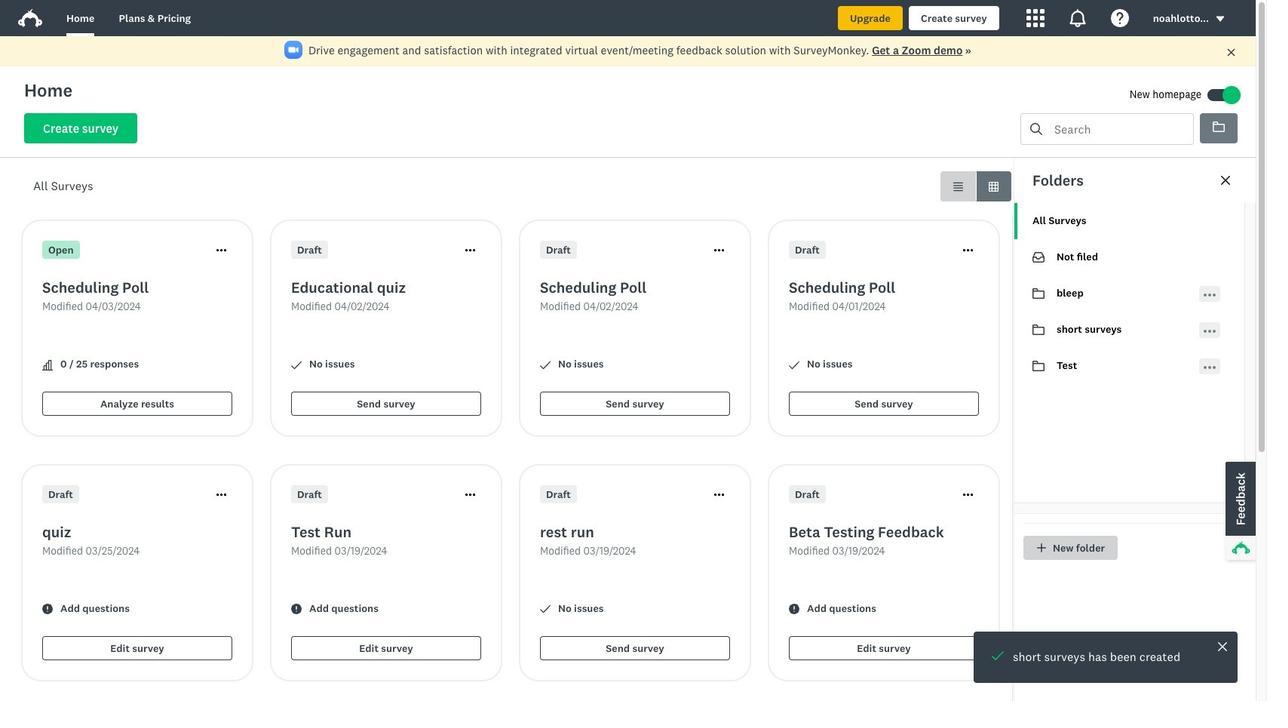 Task type: locate. For each thing, give the bounding box(es) containing it.
products icon image
[[1027, 9, 1045, 27], [1027, 9, 1045, 27]]

open menu image
[[1204, 289, 1216, 301], [1204, 329, 1216, 332], [1204, 361, 1216, 373], [1204, 366, 1216, 369]]

alert
[[974, 632, 1238, 683]]

2 brand logo image from the top
[[18, 9, 42, 27]]

short surveys image
[[1033, 324, 1045, 336]]

3 open menu image from the top
[[1204, 361, 1216, 373]]

success icon. image
[[992, 650, 1004, 662]]

new folder image
[[1037, 543, 1047, 553]]

test image
[[1033, 360, 1045, 372], [1033, 361, 1045, 371]]

4 open menu image from the top
[[1204, 366, 1216, 369]]

short surveys image
[[1033, 324, 1045, 335]]

response count image
[[42, 360, 53, 370]]

no issues image
[[540, 360, 551, 370]]

0 vertical spatial open menu image
[[1204, 293, 1216, 296]]

1 vertical spatial open menu image
[[1204, 325, 1216, 337]]

dialog
[[1014, 158, 1256, 701]]

1 warning image from the left
[[42, 604, 53, 615]]

2 open menu image from the top
[[1204, 329, 1216, 332]]

group
[[941, 171, 1012, 201]]

brand logo image
[[18, 6, 42, 30], [18, 9, 42, 27]]

1 horizontal spatial warning image
[[291, 604, 302, 615]]

not filed image
[[1033, 251, 1045, 263]]

warning image
[[42, 604, 53, 615], [291, 604, 302, 615], [789, 604, 800, 615]]

dropdown arrow icon image
[[1216, 14, 1226, 24], [1217, 16, 1225, 22]]

x image
[[1227, 48, 1237, 57]]

no issues image
[[291, 360, 302, 370], [789, 360, 800, 370], [540, 604, 551, 615]]

2 horizontal spatial warning image
[[789, 604, 800, 615]]

1 test image from the top
[[1033, 360, 1045, 372]]

open menu image
[[1204, 293, 1216, 296], [1204, 325, 1216, 337]]

Search text field
[[1043, 114, 1194, 144]]

0 horizontal spatial warning image
[[42, 604, 53, 615]]

bleep image
[[1033, 288, 1045, 299]]

2 horizontal spatial no issues image
[[789, 360, 800, 370]]

1 horizontal spatial no issues image
[[540, 604, 551, 615]]

notification center icon image
[[1069, 9, 1087, 27]]

folders image
[[1213, 121, 1225, 133], [1213, 121, 1225, 132]]

help icon image
[[1111, 9, 1129, 27]]



Task type: vqa. For each thing, say whether or not it's contained in the screenshot.
the Products Icon to the right
no



Task type: describe. For each thing, give the bounding box(es) containing it.
2 test image from the top
[[1033, 361, 1045, 371]]

search image
[[1031, 123, 1043, 135]]

response based pricing icon image
[[1051, 463, 1099, 511]]

2 folders image from the top
[[1213, 121, 1225, 132]]

2 open menu image from the top
[[1204, 325, 1216, 337]]

3 warning image from the left
[[789, 604, 800, 615]]

response count image
[[42, 360, 53, 370]]

1 open menu image from the top
[[1204, 289, 1216, 301]]

search image
[[1031, 123, 1043, 135]]

close image
[[1217, 641, 1229, 653]]

close image
[[1219, 642, 1228, 651]]

bleep image
[[1033, 287, 1045, 300]]

new folder image
[[1037, 543, 1047, 552]]

2 warning image from the left
[[291, 604, 302, 615]]

1 open menu image from the top
[[1204, 293, 1216, 296]]

not filed image
[[1033, 252, 1045, 263]]

1 folders image from the top
[[1213, 121, 1225, 133]]

0 horizontal spatial no issues image
[[291, 360, 302, 370]]

1 brand logo image from the top
[[18, 6, 42, 30]]



